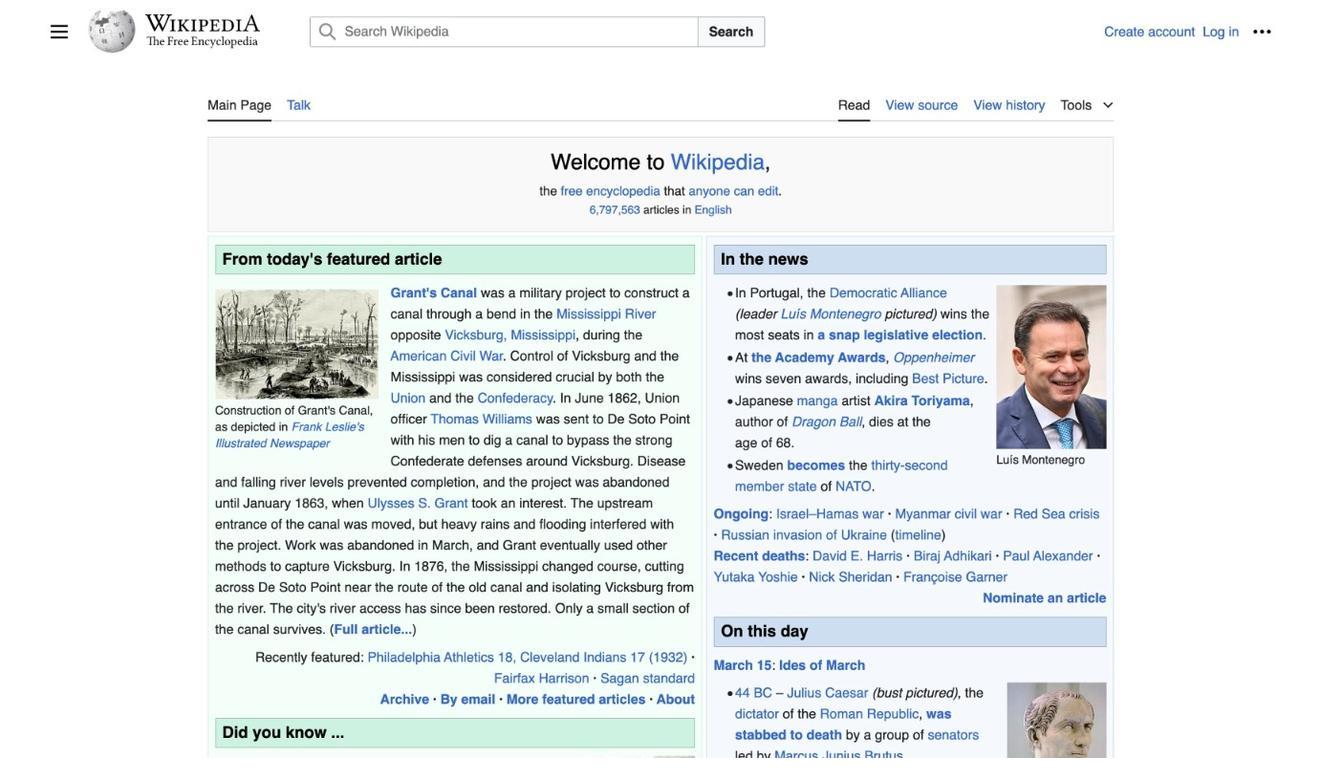 Task type: locate. For each thing, give the bounding box(es) containing it.
construction of grant's canal, as depicted in frank leslie's illustrated newspaper image
[[215, 289, 379, 399]]

main content
[[50, 86, 1272, 758]]

None search field
[[287, 16, 1105, 47]]

muqarnas vault at the mosque of ulmas al-hajib image
[[580, 756, 695, 758]]

the free encyclopedia image
[[147, 36, 259, 49]]



Task type: describe. For each thing, give the bounding box(es) containing it.
log in and more options image
[[1253, 22, 1272, 41]]

menu image
[[50, 22, 69, 41]]

luís montenegro in october 2022 image
[[997, 285, 1107, 449]]

wikipedia image
[[145, 14, 260, 32]]

personal tools navigation
[[1105, 16, 1278, 47]]

julius caesar image
[[1007, 683, 1107, 758]]

Search Wikipedia search field
[[310, 16, 699, 47]]



Task type: vqa. For each thing, say whether or not it's contained in the screenshot.
MAIN CONTENT
yes



